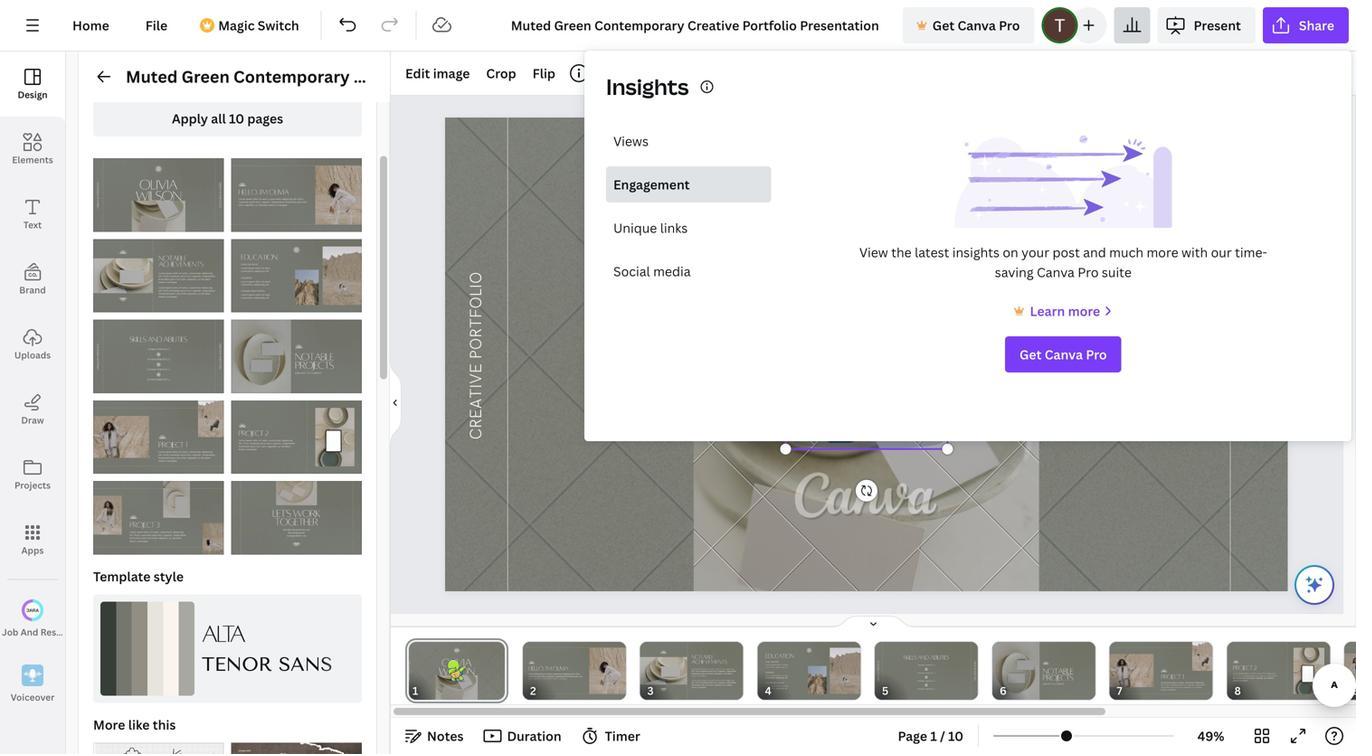 Task type: vqa. For each thing, say whether or not it's contained in the screenshot.
status
no



Task type: describe. For each thing, give the bounding box(es) containing it.
more inside view the latest insights on your post and much more with our time- saving canva pro suite
[[1147, 244, 1179, 261]]

muted
[[126, 66, 178, 88]]

unique links
[[614, 219, 688, 237]]

share button
[[1263, 7, 1349, 43]]

job
[[2, 627, 18, 639]]

share
[[1300, 17, 1335, 34]]

tenor
[[202, 654, 272, 677]]

0 vertical spatial creative
[[354, 66, 421, 88]]

2 vertical spatial pro
[[1086, 346, 1108, 363]]

timer
[[605, 728, 641, 745]]

media
[[654, 263, 691, 280]]

elements button
[[0, 117, 65, 182]]

2 vertical spatial canva
[[1045, 346, 1083, 363]]

page
[[898, 728, 928, 745]]

home link
[[58, 7, 124, 43]]

the
[[892, 244, 912, 261]]

canva inside main menu bar
[[958, 17, 996, 34]]

view
[[860, 244, 889, 261]]

your
[[1022, 244, 1050, 261]]

style
[[154, 568, 184, 585]]

olivia
[[743, 235, 988, 335]]

uploads
[[14, 349, 51, 362]]

suite
[[1102, 264, 1132, 281]]

social
[[614, 263, 650, 280]]

text
[[23, 219, 42, 231]]

alta tenor sans
[[202, 621, 333, 677]]

brand
[[19, 284, 46, 296]]

image
[[433, 65, 470, 82]]

insights
[[953, 244, 1000, 261]]

notes
[[427, 728, 464, 745]]

wilson
[[718, 308, 1013, 408]]

presentation
[[499, 66, 601, 88]]

pages
[[247, 110, 283, 127]]

engagement button
[[606, 167, 772, 203]]

notes button
[[398, 722, 471, 751]]

text button
[[0, 182, 65, 247]]

1 horizontal spatial get
[[1020, 346, 1042, 363]]

projects
[[14, 480, 51, 492]]

apply
[[172, 110, 208, 127]]

voiceover button
[[0, 653, 65, 718]]

duration button
[[478, 722, 569, 751]]

unique
[[614, 219, 657, 237]]

alta
[[202, 621, 245, 648]]

template
[[93, 568, 151, 585]]

much
[[1110, 244, 1144, 261]]

hide image
[[390, 360, 402, 447]]

voiceover
[[11, 692, 55, 704]]

crop button
[[479, 59, 524, 88]]

contemporary
[[234, 66, 350, 88]]

page 1 / 10 button
[[891, 722, 971, 751]]

get inside main menu bar
[[933, 17, 955, 34]]

0 vertical spatial portfolio
[[425, 66, 495, 88]]

draw button
[[0, 377, 65, 443]]

pro inside view the latest insights on your post and much more with our time- saving canva pro suite
[[1078, 264, 1099, 281]]

flip button
[[526, 59, 563, 88]]

this
[[153, 717, 176, 734]]

duration
[[507, 728, 562, 745]]

design
[[18, 89, 48, 101]]

time-
[[1236, 244, 1268, 261]]

page 1 image
[[405, 643, 508, 701]]

apply all 10 pages
[[172, 110, 283, 127]]

saving
[[995, 264, 1034, 281]]

green and white doodle thesis defense presentation group
[[93, 733, 224, 755]]

more inside button
[[1069, 303, 1101, 320]]

draw
[[21, 415, 44, 427]]

post
[[1053, 244, 1080, 261]]

Page title text field
[[426, 682, 433, 701]]

with
[[1182, 244, 1208, 261]]

brand button
[[0, 247, 65, 312]]



Task type: locate. For each thing, give the bounding box(es) containing it.
1 vertical spatial canva
[[1037, 264, 1075, 281]]

creative portfolio
[[467, 272, 486, 440]]

side panel tab list
[[0, 52, 87, 718]]

social media button
[[606, 253, 772, 290]]

10 right /
[[949, 728, 964, 745]]

on
[[1003, 244, 1019, 261]]

more like this
[[93, 717, 176, 734]]

projects button
[[0, 443, 65, 508]]

more
[[93, 717, 125, 734]]

10 inside page 1 / 10 button
[[949, 728, 964, 745]]

view the latest insights on your post and much more with our time- saving canva pro suite
[[860, 244, 1268, 281]]

muted green contemporary creative portfolio presentation element
[[93, 158, 224, 232], [231, 158, 362, 232], [93, 239, 224, 313], [231, 239, 362, 313], [93, 320, 224, 394], [231, 320, 362, 394], [93, 401, 224, 474], [231, 401, 362, 474], [93, 482, 224, 555], [231, 482, 362, 555]]

get canva pro
[[933, 17, 1020, 34], [1020, 346, 1108, 363]]

1 vertical spatial get canva pro button
[[1006, 337, 1122, 373]]

sans
[[279, 654, 333, 677]]

resume
[[41, 627, 75, 639]]

10 right all
[[229, 110, 244, 127]]

0 vertical spatial get canva pro button
[[903, 7, 1035, 43]]

magic switch button
[[189, 7, 314, 43]]

49% button
[[1182, 722, 1241, 751]]

1 horizontal spatial creative
[[467, 364, 486, 440]]

job and resume ai
[[2, 627, 87, 639]]

1 vertical spatial pro
[[1078, 264, 1099, 281]]

switch
[[258, 17, 299, 34]]

insights
[[606, 72, 689, 101]]

more right learn
[[1069, 303, 1101, 320]]

green
[[182, 66, 230, 88]]

49%
[[1198, 728, 1225, 745]]

pro
[[999, 17, 1020, 34], [1078, 264, 1099, 281], [1086, 346, 1108, 363]]

like
[[128, 717, 150, 734]]

uploads button
[[0, 312, 65, 377]]

10 inside apply all 10 pages button
[[229, 110, 244, 127]]

canva
[[958, 17, 996, 34], [1037, 264, 1075, 281], [1045, 346, 1083, 363]]

file
[[146, 17, 168, 34]]

0 vertical spatial pro
[[999, 17, 1020, 34]]

get
[[933, 17, 955, 34], [1020, 346, 1042, 363]]

0 vertical spatial get canva pro
[[933, 17, 1020, 34]]

magic
[[218, 17, 255, 34]]

1 vertical spatial get
[[1020, 346, 1042, 363]]

ai
[[78, 627, 87, 639]]

social media
[[614, 263, 691, 280]]

template style
[[93, 568, 184, 585]]

canva inside view the latest insights on your post and much more with our time- saving canva pro suite
[[1037, 264, 1075, 281]]

0 vertical spatial more
[[1147, 244, 1179, 261]]

elements
[[12, 154, 53, 166]]

magic switch
[[218, 17, 299, 34]]

apply all 10 pages button
[[93, 100, 362, 137]]

unique links button
[[606, 210, 772, 246]]

0 horizontal spatial get
[[933, 17, 955, 34]]

timer button
[[576, 722, 648, 751]]

cute turtle dabbing cartoon vector illustration image
[[786, 260, 948, 450]]

muted green contemporary creative portfolio presentation image
[[93, 158, 224, 232], [231, 158, 362, 232], [93, 239, 224, 313], [231, 239, 362, 313], [93, 320, 224, 394], [231, 320, 362, 394], [93, 401, 224, 474], [231, 401, 362, 474], [93, 482, 224, 555], [231, 482, 362, 555]]

file button
[[131, 7, 182, 43]]

get canva pro button inside main menu bar
[[903, 7, 1035, 43]]

apps
[[21, 545, 44, 557]]

all
[[211, 110, 226, 127]]

canva assistant image
[[1304, 575, 1326, 596]]

edit image
[[405, 65, 470, 82]]

get canva pro button
[[903, 7, 1035, 43], [1006, 337, 1122, 373]]

pro inside main menu bar
[[999, 17, 1020, 34]]

hide pages image
[[830, 615, 917, 630]]

1 vertical spatial get canva pro
[[1020, 346, 1108, 363]]

present
[[1194, 17, 1242, 34]]

creative right hide image
[[467, 364, 486, 440]]

creative
[[354, 66, 421, 88], [467, 364, 486, 440]]

page 1 / 10
[[898, 728, 964, 745]]

0 horizontal spatial creative
[[354, 66, 421, 88]]

main menu bar
[[0, 0, 1357, 52]]

0 vertical spatial get
[[933, 17, 955, 34]]

1
[[931, 728, 937, 745]]

links
[[660, 219, 688, 237]]

crop
[[486, 65, 516, 82]]

apps button
[[0, 508, 65, 573]]

engagement
[[614, 176, 690, 193]]

1 horizontal spatial 10
[[949, 728, 964, 745]]

0 vertical spatial 10
[[229, 110, 244, 127]]

Design title text field
[[497, 7, 896, 43]]

muted green contemporary creative portfolio presentation
[[126, 66, 601, 88]]

1 vertical spatial creative
[[467, 364, 486, 440]]

1 vertical spatial 10
[[949, 728, 964, 745]]

get canva pro inside main menu bar
[[933, 17, 1020, 34]]

learn more
[[1030, 303, 1101, 320]]

flip
[[533, 65, 556, 82]]

job and resume ai button
[[0, 587, 87, 653]]

creative left image
[[354, 66, 421, 88]]

1 vertical spatial more
[[1069, 303, 1101, 320]]

0 horizontal spatial 10
[[229, 110, 244, 127]]

learn more button
[[1011, 300, 1117, 322]]

more left with
[[1147, 244, 1179, 261]]

present button
[[1158, 7, 1256, 43]]

brown and green scrapbook art history presentation group
[[231, 733, 362, 755]]

0 vertical spatial canva
[[958, 17, 996, 34]]

home
[[72, 17, 109, 34]]

edit image button
[[398, 59, 477, 88]]

/
[[940, 728, 946, 745]]

and
[[1084, 244, 1107, 261]]

views
[[614, 133, 649, 150]]

and
[[21, 627, 38, 639]]

0 horizontal spatial more
[[1069, 303, 1101, 320]]

latest
[[915, 244, 950, 261]]

1 horizontal spatial more
[[1147, 244, 1179, 261]]

design button
[[0, 52, 65, 117]]

1 vertical spatial portfolio
[[467, 272, 486, 360]]

edit
[[405, 65, 430, 82]]

our
[[1212, 244, 1232, 261]]



